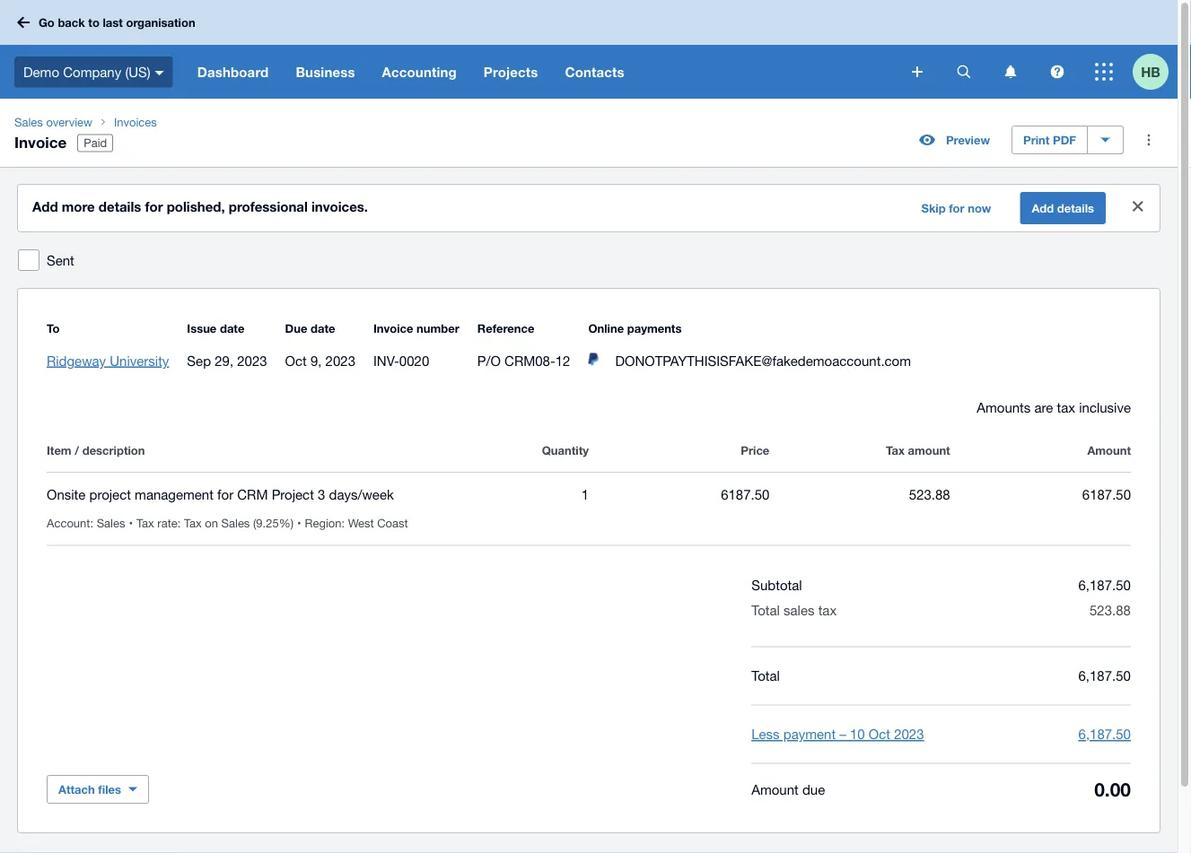 Task type: describe. For each thing, give the bounding box(es) containing it.
subtotal
[[752, 578, 802, 593]]

sales
[[784, 603, 815, 619]]

university
[[110, 353, 169, 369]]

1 vertical spatial 523.88
[[1090, 603, 1131, 619]]

tax for tax amount
[[886, 444, 905, 457]]

amount due
[[752, 782, 825, 798]]

polished,
[[167, 198, 225, 215]]

hb button
[[1133, 45, 1178, 99]]

ridgeway
[[47, 353, 106, 369]]

due
[[285, 321, 307, 335]]

ridgeway university link
[[47, 353, 169, 369]]

tax for are
[[1057, 400, 1076, 415]]

add for add more details for polished, professional invoices.
[[32, 198, 58, 215]]

523.88 cell
[[770, 484, 951, 506]]

dashboard
[[197, 64, 269, 80]]

tax for tax rate : tax on sales (9.25%)
[[136, 516, 154, 530]]

add for add details
[[1032, 201, 1054, 215]]

navigation containing dashboard
[[184, 45, 900, 99]]

invoices
[[114, 115, 157, 129]]

item / description
[[47, 444, 145, 457]]

payments
[[627, 321, 682, 335]]

amounts are tax inclusive
[[977, 400, 1131, 415]]

issue date
[[187, 321, 245, 335]]

pdf
[[1053, 133, 1077, 147]]

contacts
[[565, 64, 625, 80]]

invoices link
[[107, 113, 164, 131]]

3
[[318, 487, 325, 502]]

1
[[582, 487, 589, 502]]

account : sales
[[47, 516, 125, 530]]

payment
[[784, 727, 836, 743]]

demo company (us)
[[23, 64, 151, 80]]

1 svg image from the left
[[958, 65, 971, 79]]

online payments
[[589, 321, 682, 335]]

more
[[62, 198, 95, 215]]

tax amount
[[886, 444, 951, 457]]

cell containing region
[[305, 516, 415, 530]]

svg image inside go back to last organisation link
[[17, 17, 30, 28]]

3 svg image from the left
[[1051, 65, 1064, 79]]

1 6187.50 cell from the left
[[589, 484, 770, 506]]

total sales tax
[[752, 603, 837, 619]]

total for total sales tax
[[752, 603, 780, 619]]

tax amount column header
[[770, 440, 951, 462]]

preview button
[[909, 126, 1001, 154]]

more invoice options image
[[1131, 122, 1167, 158]]

coast
[[377, 516, 408, 530]]

sales overview link
[[7, 113, 100, 131]]

cell containing account
[[47, 516, 136, 530]]

inv-
[[374, 353, 399, 369]]

2 horizontal spatial sales
[[221, 516, 250, 530]]

accounting button
[[369, 45, 470, 99]]

to
[[47, 321, 60, 335]]

(us)
[[125, 64, 151, 80]]

amounts
[[977, 400, 1031, 415]]

attach files button
[[47, 776, 149, 804]]

(9.25%)
[[253, 516, 294, 530]]

2 6187.50 from the left
[[1083, 487, 1131, 502]]

project
[[89, 487, 131, 502]]

print pdf
[[1024, 133, 1077, 147]]

demo
[[23, 64, 59, 80]]

add details button
[[1020, 192, 1106, 224]]

sent
[[47, 252, 74, 268]]

10
[[850, 727, 865, 743]]

business
[[296, 64, 355, 80]]

for inside button
[[949, 201, 965, 215]]

table containing onsite project management for crm project 3 days/week
[[47, 418, 1131, 546]]

onsite project management for crm project 3 days/week cell
[[47, 484, 408, 506]]

cell containing tax rate
[[136, 516, 305, 530]]

amount for amount due
[[752, 782, 799, 798]]

donotpaythisisfake@fakedemoaccount.com
[[615, 353, 911, 369]]

2023 for oct 9, 2023
[[326, 353, 356, 369]]

crm
[[237, 487, 268, 502]]

oct 9, 2023
[[285, 353, 356, 369]]

p/o
[[477, 353, 501, 369]]

projects
[[484, 64, 538, 80]]

banner containing dashboard
[[0, 0, 1178, 99]]

close image
[[1121, 189, 1156, 224]]

projects button
[[470, 45, 552, 99]]

onsite
[[47, 487, 86, 502]]

2023 for sep 29, 2023
[[237, 353, 267, 369]]

on
[[205, 516, 218, 530]]

rate
[[157, 516, 178, 530]]

0.00
[[1095, 778, 1131, 801]]

quantity column header
[[408, 440, 589, 462]]

skip for now
[[922, 201, 992, 215]]

print pdf button
[[1012, 126, 1088, 154]]

2 6187.50 cell from the left
[[951, 484, 1131, 506]]

overview
[[46, 115, 92, 129]]

total for total
[[752, 668, 780, 684]]

online
[[589, 321, 624, 335]]

invoice for invoice number
[[374, 321, 413, 335]]

hb
[[1141, 64, 1161, 80]]

attach
[[58, 783, 95, 797]]

description
[[82, 444, 145, 457]]

–
[[840, 727, 847, 743]]

project
[[272, 487, 314, 502]]

12
[[556, 353, 571, 369]]

/
[[75, 444, 79, 457]]

details inside button
[[1058, 201, 1095, 215]]

row containing onsite project management for crm project 3 days/week
[[47, 473, 1131, 546]]

invoices.
[[312, 198, 368, 215]]

sep
[[187, 353, 211, 369]]

quantity
[[542, 444, 589, 457]]



Task type: vqa. For each thing, say whether or not it's contained in the screenshot.


Task type: locate. For each thing, give the bounding box(es) containing it.
total down subtotal
[[752, 603, 780, 619]]

date right issue
[[220, 321, 245, 335]]

svg image left hb
[[1095, 63, 1113, 81]]

total
[[752, 603, 780, 619], [752, 668, 780, 684]]

1 cell from the left
[[47, 516, 136, 530]]

2 horizontal spatial tax
[[886, 444, 905, 457]]

skip for now button
[[911, 194, 1002, 223]]

print
[[1024, 133, 1050, 147]]

for left crm
[[217, 487, 234, 502]]

are
[[1035, 400, 1054, 415]]

amount inside column header
[[1088, 444, 1131, 457]]

tax right are
[[1057, 400, 1076, 415]]

paid
[[84, 136, 107, 150]]

table
[[47, 418, 1131, 546]]

row up 1
[[47, 440, 1131, 472]]

1 total from the top
[[752, 603, 780, 619]]

amount left due
[[752, 782, 799, 798]]

add more details for polished, professional invoices.
[[32, 198, 368, 215]]

svg image inside demo company (us) popup button
[[155, 71, 164, 75]]

skip
[[922, 201, 946, 215]]

cell down 'days/week'
[[305, 516, 415, 530]]

svg image
[[17, 17, 30, 28], [1095, 63, 1113, 81], [912, 66, 923, 77], [155, 71, 164, 75]]

tax for sales
[[819, 603, 837, 619]]

3 : from the left
[[342, 516, 345, 530]]

navigation
[[184, 45, 900, 99]]

add details
[[1032, 201, 1095, 215]]

svg image
[[958, 65, 971, 79], [1005, 65, 1017, 79], [1051, 65, 1064, 79]]

add left 'more' at the left top of the page
[[32, 198, 58, 215]]

0 vertical spatial 523.88
[[909, 487, 951, 502]]

crm08-
[[505, 353, 556, 369]]

date for 9,
[[311, 321, 335, 335]]

amount column header
[[951, 440, 1131, 462]]

add more details for polished, professional invoices. status
[[18, 185, 1160, 232]]

due
[[803, 782, 825, 798]]

1 row from the top
[[47, 440, 1131, 472]]

1 horizontal spatial tax
[[1057, 400, 1076, 415]]

0 horizontal spatial tax
[[819, 603, 837, 619]]

row down quantity
[[47, 473, 1131, 546]]

svg image up preview "button"
[[912, 66, 923, 77]]

6187.50 down the amount column header
[[1083, 487, 1131, 502]]

6,187.50
[[1079, 578, 1131, 593], [1079, 668, 1131, 684], [1079, 727, 1131, 743]]

dashboard link
[[184, 45, 282, 99]]

2023
[[237, 353, 267, 369], [326, 353, 356, 369], [894, 727, 924, 743]]

professional
[[229, 198, 308, 215]]

: left 'west'
[[342, 516, 345, 530]]

1 vertical spatial total
[[752, 668, 780, 684]]

ridgeway university
[[47, 353, 169, 369]]

go back to last organisation link
[[11, 7, 206, 38]]

now
[[968, 201, 992, 215]]

1 cell
[[408, 484, 589, 506]]

0 vertical spatial row
[[47, 440, 1131, 472]]

svg image up print pdf button
[[1005, 65, 1017, 79]]

0 vertical spatial invoice
[[14, 133, 67, 151]]

p/o crm08-12
[[477, 353, 571, 369]]

onsite project management for crm project 3 days/week
[[47, 487, 394, 502]]

due date
[[285, 321, 335, 335]]

0 horizontal spatial add
[[32, 198, 58, 215]]

sales right on
[[221, 516, 250, 530]]

1 vertical spatial 6,187.50
[[1079, 668, 1131, 684]]

0 horizontal spatial :
[[90, 516, 93, 530]]

attach files
[[58, 783, 121, 797]]

invoice up inv-
[[374, 321, 413, 335]]

details right 'more' at the left top of the page
[[99, 198, 141, 215]]

0 horizontal spatial svg image
[[958, 65, 971, 79]]

1 vertical spatial row
[[47, 473, 1131, 546]]

oct left 9,
[[285, 353, 307, 369]]

oct right 10
[[869, 727, 891, 743]]

1 horizontal spatial tax
[[184, 516, 202, 530]]

0 horizontal spatial 523.88
[[909, 487, 951, 502]]

1 horizontal spatial 6187.50 cell
[[951, 484, 1131, 506]]

tax inside column header
[[886, 444, 905, 457]]

invoice down sales overview link
[[14, 133, 67, 151]]

6187.50 cell down the amount column header
[[951, 484, 1131, 506]]

1 vertical spatial tax
[[819, 603, 837, 619]]

for for onsite project management for crm project 3 days/week
[[217, 487, 234, 502]]

for for add more details for polished, professional invoices.
[[145, 198, 163, 215]]

2 horizontal spatial 2023
[[894, 727, 924, 743]]

1 horizontal spatial add
[[1032, 201, 1054, 215]]

preview
[[946, 133, 990, 147]]

sales left overview
[[14, 115, 43, 129]]

1 horizontal spatial amount
[[1088, 444, 1131, 457]]

1 horizontal spatial :
[[178, 516, 181, 530]]

tax rate : tax on sales (9.25%)
[[136, 516, 294, 530]]

0 horizontal spatial 2023
[[237, 353, 267, 369]]

region : west coast
[[305, 516, 408, 530]]

1 vertical spatial invoice
[[374, 321, 413, 335]]

0 vertical spatial amount
[[1088, 444, 1131, 457]]

:
[[90, 516, 93, 530], [178, 516, 181, 530], [342, 516, 345, 530]]

1 6,187.50 from the top
[[1079, 578, 1131, 593]]

6187.50 cell
[[589, 484, 770, 506], [951, 484, 1131, 506]]

1 horizontal spatial oct
[[869, 727, 891, 743]]

0 horizontal spatial for
[[145, 198, 163, 215]]

0 horizontal spatial invoice
[[14, 133, 67, 151]]

amount down inclusive on the top of page
[[1088, 444, 1131, 457]]

0 vertical spatial tax
[[1057, 400, 1076, 415]]

3 cell from the left
[[305, 516, 415, 530]]

management
[[135, 487, 214, 502]]

1 horizontal spatial 523.88
[[1090, 603, 1131, 619]]

0 vertical spatial total
[[752, 603, 780, 619]]

add right the now
[[1032, 201, 1054, 215]]

: for account
[[90, 516, 93, 530]]

to
[[88, 15, 100, 29]]

total up less
[[752, 668, 780, 684]]

9,
[[311, 353, 322, 369]]

1 horizontal spatial for
[[217, 487, 234, 502]]

price column header
[[589, 440, 770, 462]]

last
[[103, 15, 123, 29]]

2 6,187.50 from the top
[[1079, 668, 1131, 684]]

svg image up pdf
[[1051, 65, 1064, 79]]

svg image right (us)
[[155, 71, 164, 75]]

0 horizontal spatial details
[[99, 198, 141, 215]]

3 6,187.50 from the top
[[1079, 727, 1131, 743]]

add inside add details button
[[1032, 201, 1054, 215]]

files
[[98, 783, 121, 797]]

tax left on
[[184, 516, 202, 530]]

organisation
[[126, 15, 195, 29]]

go back to last organisation
[[39, 15, 195, 29]]

6187.50 cell down "price" column header
[[589, 484, 770, 506]]

inclusive
[[1079, 400, 1131, 415]]

svg image up preview
[[958, 65, 971, 79]]

1 horizontal spatial svg image
[[1005, 65, 1017, 79]]

0 horizontal spatial 6187.50 cell
[[589, 484, 770, 506]]

2023 right 29,
[[237, 353, 267, 369]]

1 : from the left
[[90, 516, 93, 530]]

2 horizontal spatial for
[[949, 201, 965, 215]]

1 horizontal spatial date
[[311, 321, 335, 335]]

account
[[47, 516, 90, 530]]

amount for amount
[[1088, 444, 1131, 457]]

details left close image
[[1058, 201, 1095, 215]]

: for region
[[342, 516, 345, 530]]

0 horizontal spatial amount
[[752, 782, 799, 798]]

row containing item / description
[[47, 440, 1131, 472]]

2 total from the top
[[752, 668, 780, 684]]

1 vertical spatial oct
[[869, 727, 891, 743]]

2 row from the top
[[47, 473, 1131, 546]]

accounting
[[382, 64, 457, 80]]

2 vertical spatial 6,187.50
[[1079, 727, 1131, 743]]

tax right "sales"
[[819, 603, 837, 619]]

add
[[32, 198, 58, 215], [1032, 201, 1054, 215]]

go
[[39, 15, 55, 29]]

2 horizontal spatial :
[[342, 516, 345, 530]]

banner
[[0, 0, 1178, 99]]

1 horizontal spatial 6187.50
[[1083, 487, 1131, 502]]

: down management
[[178, 516, 181, 530]]

0 vertical spatial 6,187.50
[[1079, 578, 1131, 593]]

svg image left go
[[17, 17, 30, 28]]

sales down "project"
[[97, 516, 125, 530]]

reference
[[477, 321, 535, 335]]

number
[[417, 321, 460, 335]]

for left the now
[[949, 201, 965, 215]]

0020
[[399, 353, 429, 369]]

for
[[145, 198, 163, 215], [949, 201, 965, 215], [217, 487, 234, 502]]

1 horizontal spatial details
[[1058, 201, 1095, 215]]

0 horizontal spatial tax
[[136, 516, 154, 530]]

1 horizontal spatial 2023
[[326, 353, 356, 369]]

2 : from the left
[[178, 516, 181, 530]]

2 horizontal spatial svg image
[[1051, 65, 1064, 79]]

amount
[[1088, 444, 1131, 457], [752, 782, 799, 798]]

tax left rate
[[136, 516, 154, 530]]

6,187.50 link
[[1079, 727, 1131, 743]]

1 horizontal spatial sales
[[97, 516, 125, 530]]

item
[[47, 444, 72, 457]]

tax left amount
[[886, 444, 905, 457]]

2 cell from the left
[[136, 516, 305, 530]]

item / description column header
[[47, 440, 408, 462]]

6187.50 down price
[[721, 487, 770, 502]]

cell
[[47, 516, 136, 530], [136, 516, 305, 530], [305, 516, 415, 530]]

2 svg image from the left
[[1005, 65, 1017, 79]]

invoice for invoice
[[14, 133, 67, 151]]

1 date from the left
[[220, 321, 245, 335]]

6,187.50 for total
[[1079, 668, 1131, 684]]

cell down "project"
[[47, 516, 136, 530]]

for left polished, in the top of the page
[[145, 198, 163, 215]]

523.88 inside cell
[[909, 487, 951, 502]]

6187.50
[[721, 487, 770, 502], [1083, 487, 1131, 502]]

for inside cell
[[217, 487, 234, 502]]

region
[[305, 516, 342, 530]]

days/week
[[329, 487, 394, 502]]

2 date from the left
[[311, 321, 335, 335]]

less payment – 10 oct 2023
[[752, 727, 924, 743]]

back
[[58, 15, 85, 29]]

date right due
[[311, 321, 335, 335]]

company
[[63, 64, 121, 80]]

0 horizontal spatial oct
[[285, 353, 307, 369]]

0 horizontal spatial sales
[[14, 115, 43, 129]]

tax
[[1057, 400, 1076, 415], [819, 603, 837, 619]]

0 horizontal spatial 6187.50
[[721, 487, 770, 502]]

1 vertical spatial amount
[[752, 782, 799, 798]]

cell down onsite project management for crm project 3 days/week
[[136, 516, 305, 530]]

issue
[[187, 321, 217, 335]]

business button
[[282, 45, 369, 99]]

0 horizontal spatial date
[[220, 321, 245, 335]]

oct
[[285, 353, 307, 369], [869, 727, 891, 743]]

inv-0020
[[374, 353, 429, 369]]

1 horizontal spatial invoice
[[374, 321, 413, 335]]

1 6187.50 from the left
[[721, 487, 770, 502]]

price
[[741, 444, 770, 457]]

row
[[47, 440, 1131, 472], [47, 473, 1131, 546]]

0 vertical spatial oct
[[285, 353, 307, 369]]

invoice
[[14, 133, 67, 151], [374, 321, 413, 335]]

date for 29,
[[220, 321, 245, 335]]

: down "project"
[[90, 516, 93, 530]]

6,187.50 for subtotal
[[1079, 578, 1131, 593]]

2023 right 10
[[894, 727, 924, 743]]

less
[[752, 727, 780, 743]]

2023 right 9,
[[326, 353, 356, 369]]

tax
[[886, 444, 905, 457], [136, 516, 154, 530], [184, 516, 202, 530]]



